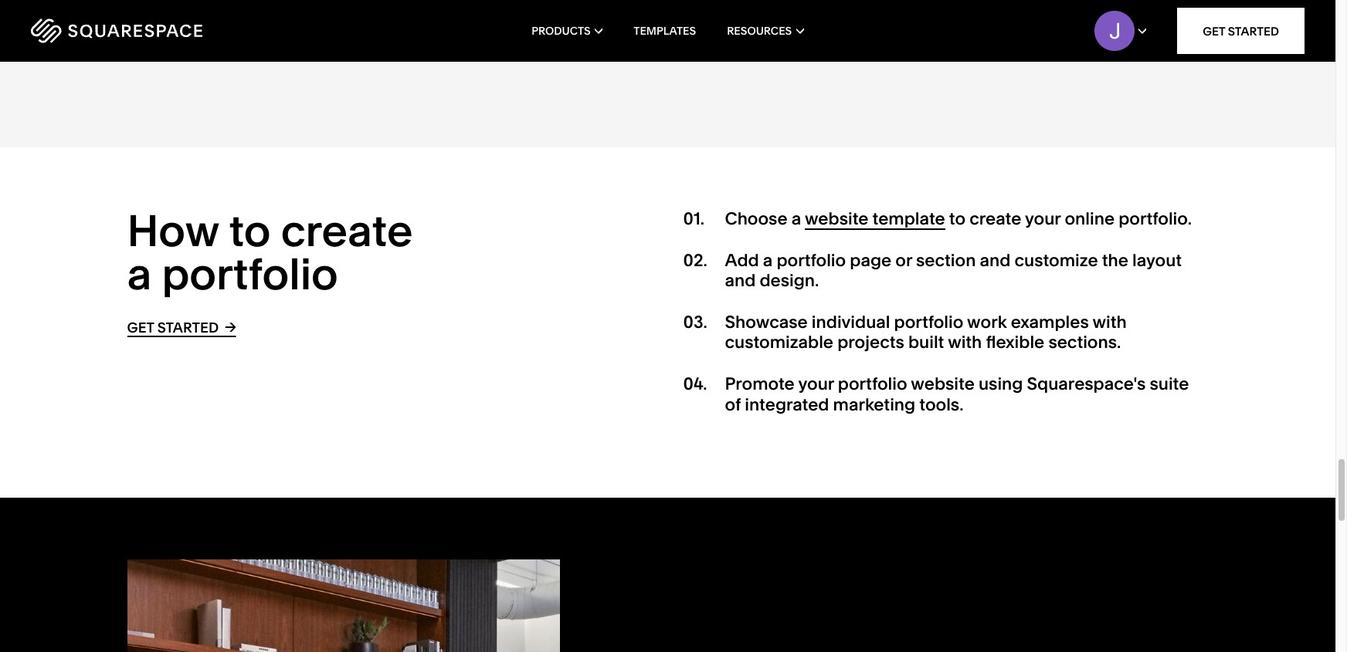 Task type: vqa. For each thing, say whether or not it's contained in the screenshot.
yours
no



Task type: describe. For each thing, give the bounding box(es) containing it.
a for choose
[[792, 208, 801, 229]]

customer care advisors. image
[[127, 561, 560, 653]]

the
[[1102, 250, 1129, 271]]

squarespace logo link
[[31, 19, 286, 43]]

online
[[1065, 208, 1115, 229]]

tools.
[[920, 394, 964, 415]]

to inside how to create a portfolio
[[229, 205, 271, 257]]

choose a website template to create your online portfolio.
[[725, 208, 1192, 229]]

customize
[[1015, 250, 1098, 271]]

or
[[896, 250, 913, 271]]

1 horizontal spatial and
[[980, 250, 1011, 271]]

your inside promote your portfolio website using squarespace's suite of integrated marketing tools.
[[799, 374, 834, 395]]

products
[[532, 24, 591, 38]]

marketing
[[833, 394, 916, 415]]

examples
[[1011, 312, 1089, 333]]

get started
[[1203, 24, 1280, 38]]

squarespace logo image
[[31, 19, 202, 43]]

0 horizontal spatial with
[[948, 332, 982, 353]]

add
[[725, 250, 759, 271]]

0 horizontal spatial and
[[725, 270, 756, 291]]

started for get started
[[1228, 24, 1280, 38]]

website template link
[[805, 208, 946, 230]]

integrated
[[745, 394, 829, 415]]

get for get started
[[1203, 24, 1226, 38]]

a inside how to create a portfolio
[[127, 248, 152, 300]]

get started link
[[1178, 8, 1305, 54]]

showcase individual portfolio work examples with customizable projects built with flexible sections.
[[725, 312, 1127, 353]]

products button
[[532, 0, 603, 62]]

1 horizontal spatial with
[[1093, 312, 1127, 333]]

work
[[968, 312, 1007, 333]]

resources button
[[727, 0, 804, 62]]

create inside how to create a portfolio
[[281, 205, 413, 257]]



Task type: locate. For each thing, give the bounding box(es) containing it.
portfolio down projects
[[838, 374, 908, 395]]

a up 'get started →'
[[127, 248, 152, 300]]

built
[[909, 332, 945, 353]]

0 horizontal spatial get
[[127, 319, 154, 337]]

customizable
[[725, 332, 834, 353]]

choose
[[725, 208, 788, 229]]

your down customizable
[[799, 374, 834, 395]]

with right examples
[[1093, 312, 1127, 333]]

started inside 'get started →'
[[157, 319, 219, 337]]

website up page
[[805, 208, 869, 229]]

portfolio.
[[1119, 208, 1192, 229]]

page
[[850, 250, 892, 271]]

add a portfolio page or section and customize the layout and design.
[[725, 250, 1182, 291]]

get inside 'link'
[[1203, 24, 1226, 38]]

1 vertical spatial your
[[799, 374, 834, 395]]

2 horizontal spatial a
[[792, 208, 801, 229]]

1 horizontal spatial your
[[1025, 208, 1061, 229]]

0 horizontal spatial to
[[229, 205, 271, 257]]

suite
[[1150, 374, 1189, 395]]

section
[[916, 250, 976, 271]]

create
[[281, 205, 413, 257], [970, 208, 1022, 229]]

a for add
[[763, 250, 773, 271]]

1 horizontal spatial a
[[763, 250, 773, 271]]

1 horizontal spatial to
[[950, 208, 966, 229]]

to right how
[[229, 205, 271, 257]]

get
[[1203, 24, 1226, 38], [127, 319, 154, 337]]

portfolio left page
[[777, 250, 846, 271]]

your up customize on the right top of page
[[1025, 208, 1061, 229]]

your
[[1025, 208, 1061, 229], [799, 374, 834, 395]]

get inside 'get started →'
[[127, 319, 154, 337]]

how
[[127, 205, 219, 257]]

portfolio for showcase
[[895, 312, 964, 333]]

portfolio for promote
[[838, 374, 908, 395]]

started for get started →
[[157, 319, 219, 337]]

1 horizontal spatial website
[[911, 374, 975, 395]]

of
[[725, 394, 741, 415]]

1 horizontal spatial started
[[1228, 24, 1280, 38]]

0 vertical spatial your
[[1025, 208, 1061, 229]]

portfolio for add
[[777, 250, 846, 271]]

get started →
[[127, 318, 236, 337]]

get for get started →
[[127, 319, 154, 337]]

sections.
[[1049, 332, 1121, 353]]

layout
[[1133, 250, 1182, 271]]

portfolio down "add a portfolio page or section and customize the layout and design."
[[895, 312, 964, 333]]

showcase
[[725, 312, 808, 333]]

started
[[1228, 24, 1280, 38], [157, 319, 219, 337]]

website inside promote your portfolio website using squarespace's suite of integrated marketing tools.
[[911, 374, 975, 395]]

with right built
[[948, 332, 982, 353]]

0 horizontal spatial create
[[281, 205, 413, 257]]

email image
[[127, 0, 560, 60]]

1 horizontal spatial get
[[1203, 24, 1226, 38]]

design.
[[760, 270, 819, 291]]

a
[[792, 208, 801, 229], [127, 248, 152, 300], [763, 250, 773, 271]]

individual
[[812, 312, 891, 333]]

0 horizontal spatial website
[[805, 208, 869, 229]]

flexible
[[986, 332, 1045, 353]]

templates link
[[634, 0, 696, 62]]

started inside 'link'
[[1228, 24, 1280, 38]]

projects
[[838, 332, 905, 353]]

0 vertical spatial started
[[1228, 24, 1280, 38]]

a right "add"
[[763, 250, 773, 271]]

website down built
[[911, 374, 975, 395]]

to
[[229, 205, 271, 257], [950, 208, 966, 229]]

portfolio inside promote your portfolio website using squarespace's suite of integrated marketing tools.
[[838, 374, 908, 395]]

1 vertical spatial started
[[157, 319, 219, 337]]

using
[[979, 374, 1023, 395]]

1 horizontal spatial create
[[970, 208, 1022, 229]]

portfolio inside "add a portfolio page or section and customize the layout and design."
[[777, 250, 846, 271]]

0 horizontal spatial your
[[799, 374, 834, 395]]

0 vertical spatial website
[[805, 208, 869, 229]]

template
[[873, 208, 946, 229]]

to up "section"
[[950, 208, 966, 229]]

promote
[[725, 374, 795, 395]]

and
[[980, 250, 1011, 271], [725, 270, 756, 291]]

portfolio up →
[[162, 248, 338, 300]]

how to create a portfolio
[[127, 205, 413, 300]]

resources
[[727, 24, 792, 38]]

1 vertical spatial get
[[127, 319, 154, 337]]

portfolio
[[162, 248, 338, 300], [777, 250, 846, 271], [895, 312, 964, 333], [838, 374, 908, 395]]

portfolio inside showcase individual portfolio work examples with customizable projects built with flexible sections.
[[895, 312, 964, 333]]

0 vertical spatial get
[[1203, 24, 1226, 38]]

with
[[1093, 312, 1127, 333], [948, 332, 982, 353]]

and right "section"
[[980, 250, 1011, 271]]

a right choose
[[792, 208, 801, 229]]

1 vertical spatial website
[[911, 374, 975, 395]]

a inside "add a portfolio page or section and customize the layout and design."
[[763, 250, 773, 271]]

portfolio inside how to create a portfolio
[[162, 248, 338, 300]]

→
[[225, 318, 236, 336]]

promote your portfolio website using squarespace's suite of integrated marketing tools.
[[725, 374, 1189, 415]]

0 horizontal spatial a
[[127, 248, 152, 300]]

templates
[[634, 24, 696, 38]]

0 horizontal spatial started
[[157, 319, 219, 337]]

website
[[805, 208, 869, 229], [911, 374, 975, 395]]

squarespace's
[[1027, 374, 1146, 395]]

and left design.
[[725, 270, 756, 291]]



